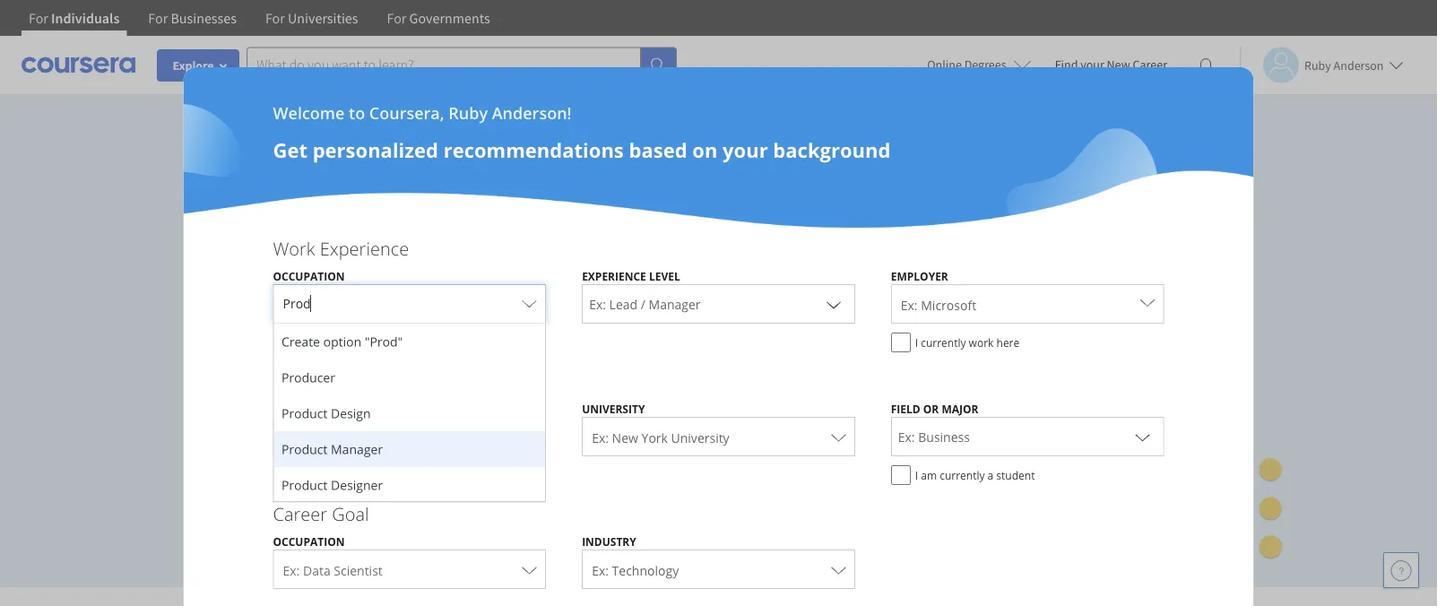 Task type: describe. For each thing, give the bounding box(es) containing it.
chevron down image for experience level
[[823, 293, 844, 315]]

trial
[[329, 443, 357, 461]]

field
[[891, 401, 921, 416]]

individuals
[[51, 9, 120, 27]]

start 7-day free trial
[[227, 443, 357, 461]]

0 horizontal spatial university
[[582, 401, 645, 416]]

product for product design
[[281, 405, 327, 422]]

ruby
[[449, 102, 488, 124]]

0 vertical spatial career
[[1133, 56, 1167, 73]]

unlimited
[[199, 252, 289, 279]]

microsoft
[[921, 296, 977, 313]]

create
[[281, 333, 320, 350]]

row group inside "work experience" element
[[274, 324, 546, 606]]

work experience
[[273, 236, 409, 260]]

2 horizontal spatial your
[[1081, 56, 1104, 73]]

education
[[273, 369, 353, 393]]

for for governments
[[387, 9, 407, 27]]

personalized
[[313, 136, 438, 163]]

create option "prod"
[[281, 333, 402, 350]]

find your new career link
[[1046, 54, 1176, 76]]

Occupation field
[[274, 284, 545, 323]]

i for work experience
[[915, 335, 918, 350]]

product designer
[[281, 477, 383, 494]]

for for businesses
[[148, 9, 168, 27]]

governments
[[409, 9, 490, 27]]

york
[[642, 429, 668, 446]]

hands-
[[638, 252, 701, 279]]

and
[[282, 283, 318, 310]]

show notifications image
[[1195, 58, 1217, 80]]

currently inside education 'element'
[[940, 468, 985, 482]]

i am currently a student
[[915, 468, 1035, 482]]

onboardingmodal dialog
[[0, 0, 1437, 606]]

work experience element
[[255, 236, 1182, 606]]

ex: microsoft
[[901, 296, 977, 313]]

for for individuals
[[29, 9, 48, 27]]

guarantee
[[436, 485, 501, 502]]

employer
[[891, 269, 948, 283]]

coursera plus image
[[199, 168, 471, 195]]

"prod"
[[364, 333, 402, 350]]

career goal
[[273, 501, 369, 526]]

experience level
[[582, 269, 680, 283]]

ready
[[358, 283, 410, 310]]

$59 /month, cancel anytime
[[199, 402, 369, 419]]

businesses
[[171, 9, 237, 27]]

scientist
[[334, 562, 383, 579]]

/year with 14-day money-back guarantee
[[244, 485, 501, 502]]

education element
[[255, 369, 1182, 494]]

0 vertical spatial experience
[[320, 236, 409, 260]]

ex: for ex: microsoft
[[901, 296, 918, 313]]

14-
[[312, 485, 330, 502]]

occupation for career
[[273, 534, 345, 549]]

your inside onboardingmodal dialog
[[723, 136, 768, 163]]

currently inside "work experience" element
[[921, 335, 966, 350]]

welcome
[[273, 102, 345, 124]]

background
[[773, 136, 891, 163]]

get
[[273, 136, 308, 163]]

product manager
[[281, 441, 382, 458]]

in
[[730, 283, 747, 310]]

access
[[294, 252, 353, 279]]

1 horizontal spatial university
[[671, 429, 730, 446]]

start
[[227, 443, 258, 461]]

back
[[403, 485, 433, 502]]

/year
[[244, 485, 277, 502]]

projects,
[[199, 283, 277, 310]]

ex: data scientist
[[283, 562, 383, 579]]

product design
[[281, 405, 370, 422]]

world-
[[449, 252, 507, 279]]

/month,
[[220, 402, 271, 419]]

i for education
[[915, 468, 918, 482]]

recommendations
[[444, 136, 624, 163]]

field or major
[[891, 401, 979, 416]]

money-
[[356, 485, 403, 502]]

start 7-day free trial button
[[199, 431, 386, 474]]

i currently work here
[[915, 335, 1020, 350]]

job-
[[323, 283, 358, 310]]

major
[[942, 401, 979, 416]]



Task type: vqa. For each thing, say whether or not it's contained in the screenshot.
.NET's FullStack
no



Task type: locate. For each thing, give the bounding box(es) containing it.
work
[[969, 335, 994, 350]]

1 vertical spatial to
[[358, 252, 377, 279]]

i right i currently work here option
[[915, 335, 918, 350]]

for individuals
[[29, 9, 120, 27]]

I currently work here checkbox
[[891, 333, 911, 352]]

coursera,
[[369, 102, 444, 124]]

university right the york on the bottom left of page
[[671, 429, 730, 446]]

0 horizontal spatial career
[[273, 501, 327, 526]]

chevron down image inside education 'element'
[[1132, 426, 1153, 447]]

product down the education at the bottom left of page
[[281, 405, 327, 422]]

technology
[[612, 562, 679, 579]]

i left am
[[915, 468, 918, 482]]

ex: for ex: data scientist
[[283, 562, 300, 579]]

manager
[[330, 441, 382, 458]]

to up personalized
[[349, 102, 365, 124]]

0 vertical spatial new
[[1107, 56, 1130, 73]]

your down projects,
[[199, 315, 241, 342]]

anderson!
[[492, 102, 572, 124]]

a
[[988, 468, 994, 482]]

help center image
[[1391, 560, 1412, 581]]

for
[[29, 9, 48, 27], [148, 9, 168, 27], [265, 9, 285, 27], [387, 9, 407, 27]]

1 vertical spatial new
[[612, 429, 638, 446]]

occupation inside career goal element
[[273, 534, 345, 549]]

0 vertical spatial your
[[1081, 56, 1104, 73]]

here
[[997, 335, 1020, 350]]

currently left a at bottom
[[940, 468, 985, 482]]

1 vertical spatial experience
[[582, 269, 646, 283]]

experience up ready
[[320, 236, 409, 260]]

1 occupation from the top
[[273, 269, 345, 283]]

to
[[349, 102, 365, 124], [358, 252, 377, 279]]

find
[[1055, 56, 1078, 73]]

your right find
[[1081, 56, 1104, 73]]

chevron down image inside "work experience" element
[[823, 293, 844, 315]]

0 vertical spatial currently
[[921, 335, 966, 350]]

product up career goal
[[281, 477, 327, 494]]

2 vertical spatial product
[[281, 477, 327, 494]]

with
[[280, 485, 309, 502]]

1 vertical spatial university
[[671, 429, 730, 446]]

university
[[582, 401, 645, 416], [671, 429, 730, 446]]

1 vertical spatial or
[[199, 485, 215, 502]]

1 horizontal spatial experience
[[582, 269, 646, 283]]

industry
[[582, 534, 636, 549]]

row group
[[274, 324, 546, 606]]

1 vertical spatial currently
[[940, 468, 985, 482]]

0 vertical spatial occupation
[[273, 269, 345, 283]]

ex: new york university
[[592, 429, 730, 446]]

Occupation text field
[[283, 288, 514, 323]]

universities
[[288, 9, 358, 27]]

your
[[1081, 56, 1104, 73], [723, 136, 768, 163], [199, 315, 241, 342]]

chevron down image for field or major
[[1132, 426, 1153, 447]]

0 vertical spatial chevron down image
[[823, 293, 844, 315]]

product right 7-
[[281, 441, 327, 458]]

career goal element
[[255, 501, 1182, 598]]

day
[[273, 443, 296, 461], [330, 485, 353, 502]]

0 vertical spatial day
[[273, 443, 296, 461]]

on inside dialog
[[692, 136, 718, 163]]

day inside button
[[273, 443, 296, 461]]

1 horizontal spatial day
[[330, 485, 353, 502]]

None search field
[[247, 47, 677, 83]]

for businesses
[[148, 9, 237, 27]]

goal
[[332, 501, 369, 526]]

1 horizontal spatial new
[[1107, 56, 1130, 73]]

your inside unlimited access to 7,000+ world-class courses, hands-on projects, and job-ready certificate programs—all included in your subscription
[[199, 315, 241, 342]]

ex: inside "work experience" element
[[901, 296, 918, 313]]

I am currently a student checkbox
[[891, 465, 911, 485]]

or right field
[[923, 401, 939, 416]]

$59
[[199, 402, 220, 419]]

currently
[[921, 335, 966, 350], [940, 468, 985, 482]]

for for universities
[[265, 9, 285, 27]]

1 horizontal spatial chevron down image
[[1132, 426, 1153, 447]]

ex: left the york on the bottom left of page
[[592, 429, 609, 446]]

option
[[323, 333, 361, 350]]

7,000+
[[382, 252, 444, 279]]

student
[[997, 468, 1035, 482]]

on inside unlimited access to 7,000+ world-class courses, hands-on projects, and job-ready certificate programs—all included in your subscription
[[701, 252, 725, 279]]

product for product designer
[[281, 477, 327, 494]]

occupation up 'data'
[[273, 534, 345, 549]]

0 horizontal spatial or
[[199, 485, 215, 502]]

cancel
[[274, 402, 314, 419]]

1 vertical spatial i
[[915, 468, 918, 482]]

0 horizontal spatial your
[[199, 315, 241, 342]]

find your new career
[[1055, 56, 1167, 73]]

career
[[1133, 56, 1167, 73], [273, 501, 327, 526]]

work
[[273, 236, 315, 260]]

ex:
[[901, 296, 918, 313], [592, 429, 609, 446], [283, 562, 300, 579], [592, 562, 609, 579]]

2 i from the top
[[915, 468, 918, 482]]

producer
[[281, 369, 335, 386]]

level
[[649, 269, 680, 283]]

or left /year
[[199, 485, 215, 502]]

1 vertical spatial day
[[330, 485, 353, 502]]

ex: for ex: technology
[[592, 562, 609, 579]]

product
[[281, 405, 327, 422], [281, 441, 327, 458], [281, 477, 327, 494]]

courses,
[[557, 252, 633, 279]]

for left businesses
[[148, 9, 168, 27]]

ex: inside education 'element'
[[592, 429, 609, 446]]

0 horizontal spatial new
[[612, 429, 638, 446]]

new left the york on the bottom left of page
[[612, 429, 638, 446]]

welcome to coursera, ruby anderson!
[[273, 102, 572, 124]]

get personalized recommendations based on your background
[[273, 136, 891, 163]]

for left individuals
[[29, 9, 48, 27]]

data
[[303, 562, 331, 579]]

or inside education 'element'
[[923, 401, 939, 416]]

1 for from the left
[[29, 9, 48, 27]]

1 horizontal spatial or
[[923, 401, 939, 416]]

1 vertical spatial product
[[281, 441, 327, 458]]

occupation down 'work'
[[273, 269, 345, 283]]

unlimited access to 7,000+ world-class courses, hands-on projects, and job-ready certificate programs—all included in your subscription
[[199, 252, 747, 342]]

0 horizontal spatial experience
[[320, 236, 409, 260]]

experience left the level
[[582, 269, 646, 283]]

1 i from the top
[[915, 335, 918, 350]]

1 horizontal spatial career
[[1133, 56, 1167, 73]]

0 horizontal spatial chevron down image
[[823, 293, 844, 315]]

designer
[[330, 477, 383, 494]]

row group containing create option "prod"
[[274, 324, 546, 606]]

1 vertical spatial chevron down image
[[1132, 426, 1153, 447]]

0 vertical spatial or
[[923, 401, 939, 416]]

0 horizontal spatial day
[[273, 443, 296, 461]]

to inside unlimited access to 7,000+ world-class courses, hands-on projects, and job-ready certificate programs—all included in your subscription
[[358, 252, 377, 279]]

chevron down image
[[823, 293, 844, 315], [1132, 426, 1153, 447]]

2 for from the left
[[148, 9, 168, 27]]

am
[[921, 468, 937, 482]]

ex: for ex: new york university
[[592, 429, 609, 446]]

new inside education 'element'
[[612, 429, 638, 446]]

0 vertical spatial to
[[349, 102, 365, 124]]

for left universities
[[265, 9, 285, 27]]

on right based
[[692, 136, 718, 163]]

product for product manager
[[281, 441, 327, 458]]

2 product from the top
[[281, 441, 327, 458]]

occupation inside "work experience" element
[[273, 269, 345, 283]]

3 product from the top
[[281, 477, 327, 494]]

for universities
[[265, 9, 358, 27]]

3 for from the left
[[265, 9, 285, 27]]

occupation for work
[[273, 269, 345, 283]]

1 vertical spatial your
[[723, 136, 768, 163]]

1 vertical spatial occupation
[[273, 534, 345, 549]]

0 vertical spatial university
[[582, 401, 645, 416]]

0 vertical spatial on
[[692, 136, 718, 163]]

banner navigation
[[14, 0, 504, 36]]

new right find
[[1107, 56, 1130, 73]]

i inside 'element'
[[915, 468, 918, 482]]

career down product designer
[[273, 501, 327, 526]]

0 vertical spatial product
[[281, 405, 327, 422]]

chevron down image
[[514, 426, 535, 447]]

ex: technology
[[592, 562, 679, 579]]

to inside onboardingmodal dialog
[[349, 102, 365, 124]]

i
[[915, 335, 918, 350], [915, 468, 918, 482]]

university up the york on the bottom left of page
[[582, 401, 645, 416]]

ex: left 'data'
[[283, 562, 300, 579]]

ex: down employer
[[901, 296, 918, 313]]

coursera image
[[22, 50, 135, 79]]

design
[[330, 405, 370, 422]]

for governments
[[387, 9, 490, 27]]

1 vertical spatial on
[[701, 252, 725, 279]]

career inside onboardingmodal dialog
[[273, 501, 327, 526]]

subscription
[[246, 315, 359, 342]]

ex: down industry
[[592, 562, 609, 579]]

programs—all
[[511, 283, 641, 310]]

currently down ex: microsoft
[[921, 335, 966, 350]]

2 occupation from the top
[[273, 534, 345, 549]]

free
[[299, 443, 326, 461]]

1 horizontal spatial your
[[723, 136, 768, 163]]

1 product from the top
[[281, 405, 327, 422]]

degree
[[273, 401, 314, 416]]

7-
[[261, 443, 273, 461]]

class
[[507, 252, 552, 279]]

1 vertical spatial career
[[273, 501, 327, 526]]

on
[[692, 136, 718, 163], [701, 252, 725, 279]]

on up included
[[701, 252, 725, 279]]

occupation
[[273, 269, 345, 283], [273, 534, 345, 549]]

2 vertical spatial your
[[199, 315, 241, 342]]

for left 'governments'
[[387, 9, 407, 27]]

4 for from the left
[[387, 9, 407, 27]]

based
[[629, 136, 687, 163]]

to up ready
[[358, 252, 377, 279]]

your left background
[[723, 136, 768, 163]]

included
[[646, 283, 725, 310]]

or
[[923, 401, 939, 416], [199, 485, 215, 502]]

anytime
[[317, 402, 369, 419]]

experience
[[320, 236, 409, 260], [582, 269, 646, 283]]

career left show notifications image
[[1133, 56, 1167, 73]]

0 vertical spatial i
[[915, 335, 918, 350]]

certificate
[[415, 283, 506, 310]]



